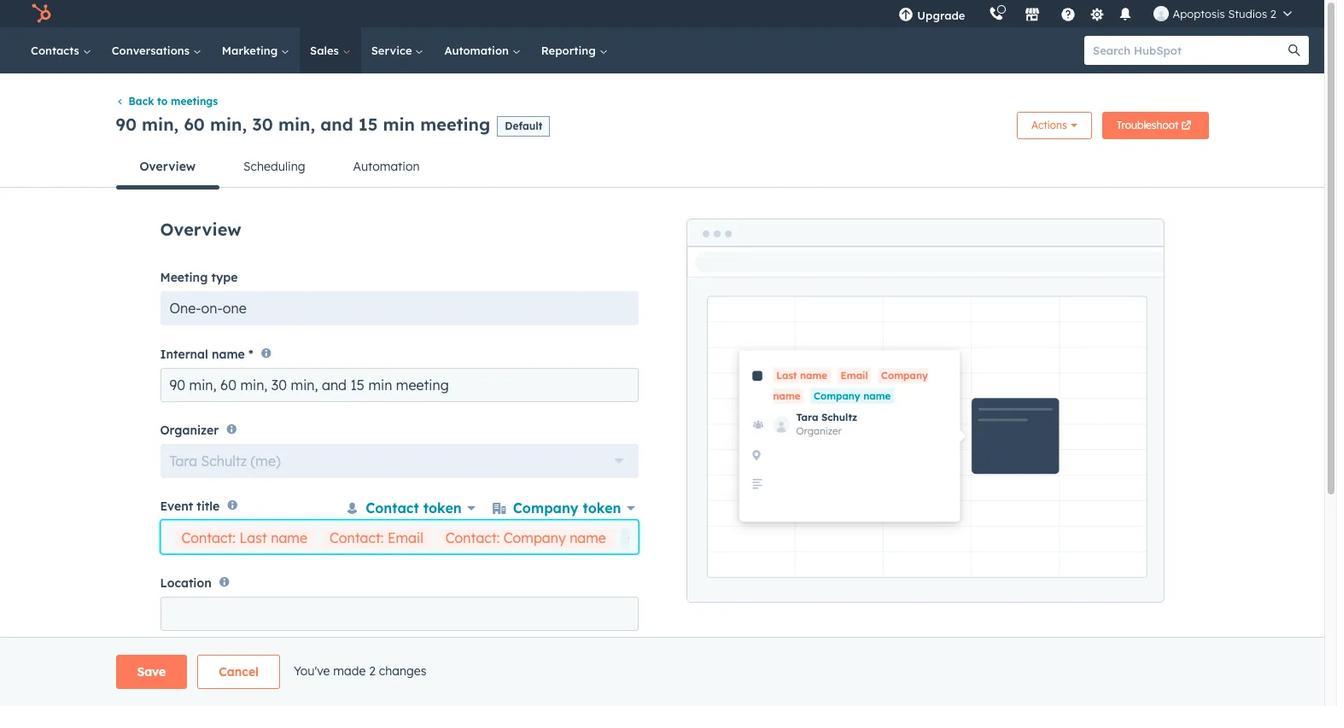 Task type: locate. For each thing, give the bounding box(es) containing it.
help button
[[1054, 0, 1083, 27]]

calling icon image
[[989, 7, 1005, 22]]

2 token from the left
[[583, 500, 621, 517]]

name for company: company name
[[764, 530, 800, 547]]

search image
[[1289, 44, 1301, 56]]

you've made 2 changes
[[294, 663, 427, 679]]

automation down min
[[353, 159, 420, 175]]

overview button
[[116, 146, 220, 189]]

1 contact: from the left
[[182, 530, 236, 547]]

automation button
[[329, 146, 444, 187]]

2 right made
[[369, 663, 376, 679]]

1 horizontal spatial contact:
[[330, 530, 384, 547]]

60
[[184, 114, 205, 135]]

meeting
[[420, 114, 491, 135]]

menu item
[[978, 0, 981, 27]]

0 horizontal spatial min,
[[142, 114, 179, 135]]

contact: company name
[[446, 530, 606, 547]]

0 vertical spatial overview
[[140, 159, 196, 175]]

automation link
[[434, 27, 531, 73]]

service link
[[361, 27, 434, 73]]

contact:
[[182, 530, 236, 547], [330, 530, 384, 547], [446, 530, 500, 547]]

back to meetings
[[129, 95, 218, 108]]

to
[[157, 95, 168, 108]]

automation
[[445, 44, 512, 57], [353, 159, 420, 175]]

automation up meeting
[[445, 44, 512, 57]]

company up contact: company name
[[513, 500, 579, 517]]

90 min, 60 min, 30 min, and 15 min meeting banner
[[116, 107, 1209, 146]]

contact: down contact token
[[446, 530, 500, 547]]

overview
[[140, 159, 196, 175], [160, 219, 241, 240]]

0 horizontal spatial 2
[[369, 663, 376, 679]]

1 vertical spatial 2
[[369, 663, 376, 679]]

company:
[[629, 530, 694, 547]]

add
[[182, 647, 205, 663]]

marketplaces image
[[1025, 8, 1041, 23]]

token
[[423, 500, 462, 517], [583, 500, 621, 517]]

company right company:
[[698, 530, 760, 547]]

min,
[[142, 114, 179, 135], [210, 114, 247, 135], [278, 114, 315, 135]]

1 horizontal spatial automation
[[445, 44, 512, 57]]

company for company:
[[698, 530, 760, 547]]

company inside popup button
[[513, 500, 579, 517]]

token for company token
[[583, 500, 621, 517]]

company down company token popup button
[[504, 530, 566, 547]]

token up contact: company name
[[583, 500, 621, 517]]

0 horizontal spatial contact:
[[182, 530, 236, 547]]

location
[[160, 575, 212, 591]]

meeting
[[160, 270, 208, 286]]

1 horizontal spatial token
[[583, 500, 621, 517]]

scheduling
[[243, 159, 305, 175]]

(me)
[[251, 453, 281, 470]]

2
[[1271, 7, 1277, 20], [369, 663, 376, 679]]

settings link
[[1087, 5, 1108, 23]]

None text field
[[160, 597, 638, 631]]

0 vertical spatial automation
[[445, 44, 512, 57]]

Meeting type text field
[[160, 292, 638, 326]]

upgrade image
[[899, 8, 914, 23]]

company
[[513, 500, 579, 517], [504, 530, 566, 547], [698, 530, 760, 547]]

hubspot link
[[20, 3, 64, 24]]

company for contact:
[[504, 530, 566, 547]]

actions
[[1032, 119, 1067, 132]]

Internal name text field
[[160, 368, 638, 402]]

2 right studios
[[1271, 7, 1277, 20]]

service
[[371, 44, 415, 57]]

actions button
[[1017, 112, 1092, 140]]

add videoconference link
[[182, 647, 331, 663]]

contact
[[366, 500, 419, 517]]

min, down to
[[142, 114, 179, 135]]

contact: down contact
[[330, 530, 384, 547]]

automation inside 'link'
[[445, 44, 512, 57]]

2 horizontal spatial min,
[[278, 114, 315, 135]]

0 horizontal spatial token
[[423, 500, 462, 517]]

2 horizontal spatial contact:
[[446, 530, 500, 547]]

conversations
[[112, 44, 193, 57]]

save button
[[116, 655, 187, 689]]

add videoconference link button
[[160, 638, 362, 672]]

last
[[240, 530, 267, 547]]

90
[[116, 114, 137, 135]]

apoptosis studios 2
[[1173, 7, 1277, 20]]

notifications image
[[1118, 8, 1134, 23]]

1 token from the left
[[423, 500, 462, 517]]

contact: down 'title'
[[182, 530, 236, 547]]

you've
[[294, 663, 330, 679]]

automation inside button
[[353, 159, 420, 175]]

page section element
[[75, 655, 1250, 689]]

settings image
[[1090, 7, 1105, 23]]

1 horizontal spatial 2
[[1271, 7, 1277, 20]]

1 horizontal spatial min,
[[210, 114, 247, 135]]

tara
[[170, 453, 197, 470]]

1 vertical spatial automation
[[353, 159, 420, 175]]

troubleshoot link
[[1102, 112, 1209, 140]]

menu
[[887, 0, 1304, 27]]

contacts link
[[20, 27, 101, 73]]

overview down 60
[[140, 159, 196, 175]]

organizer
[[160, 423, 219, 438]]

2 inside page section element
[[369, 663, 376, 679]]

contact: for contact: email
[[330, 530, 384, 547]]

none text field containing contact: last name
[[170, 526, 808, 567]]

30
[[252, 114, 273, 135]]

Search HubSpot search field
[[1085, 36, 1294, 65]]

name for contact: company name
[[570, 530, 606, 547]]

2 inside popup button
[[1271, 7, 1277, 20]]

changes
[[379, 663, 427, 679]]

1 vertical spatial overview
[[160, 219, 241, 240]]

menu containing apoptosis studios 2
[[887, 0, 1304, 27]]

min, left 30
[[210, 114, 247, 135]]

apoptosis studios 2 button
[[1144, 0, 1303, 27]]

conversations link
[[101, 27, 212, 73]]

overview up "meeting type"
[[160, 219, 241, 240]]

token up email
[[423, 500, 462, 517]]

save
[[137, 665, 166, 680]]

sales link
[[300, 27, 361, 73]]

min
[[383, 114, 415, 135]]

name
[[212, 347, 245, 362], [271, 530, 307, 547], [570, 530, 606, 547], [764, 530, 800, 547]]

0 vertical spatial 2
[[1271, 7, 1277, 20]]

navigation
[[116, 146, 1209, 189]]

3 contact: from the left
[[446, 530, 500, 547]]

90 min, 60 min, 30 min, and 15 min meeting
[[116, 114, 491, 135]]

min, right 30
[[278, 114, 315, 135]]

2 contact: from the left
[[330, 530, 384, 547]]

2 for made
[[369, 663, 376, 679]]

0 horizontal spatial automation
[[353, 159, 420, 175]]

tara schultz image
[[1154, 6, 1170, 21]]

contact: for contact: last name
[[182, 530, 236, 547]]

sales
[[310, 44, 342, 57]]

None text field
[[170, 526, 808, 567]]

event title element
[[160, 496, 808, 575]]

navigation containing overview
[[116, 146, 1209, 189]]

event
[[160, 499, 193, 515]]



Task type: describe. For each thing, give the bounding box(es) containing it.
cancel button
[[198, 655, 280, 689]]

15
[[359, 114, 378, 135]]

contact token button
[[342, 496, 479, 521]]

help image
[[1061, 8, 1077, 23]]

made
[[333, 663, 366, 679]]

apoptosis
[[1173, 7, 1225, 20]]

videoconference
[[208, 647, 306, 663]]

link
[[310, 647, 331, 663]]

overview inside 'overview' button
[[140, 159, 196, 175]]

contact: for contact: company name
[[446, 530, 500, 547]]

studios
[[1229, 7, 1268, 20]]

search button
[[1280, 36, 1309, 65]]

token for contact token
[[423, 500, 462, 517]]

and
[[320, 114, 353, 135]]

internal name
[[160, 347, 245, 362]]

email
[[388, 530, 423, 547]]

meeting type
[[160, 270, 238, 286]]

upgrade
[[918, 9, 966, 22]]

type
[[211, 270, 238, 286]]

tara schultz (me)
[[170, 453, 281, 470]]

meetings
[[171, 95, 218, 108]]

cancel
[[219, 665, 259, 680]]

hubspot image
[[31, 3, 51, 24]]

location element
[[160, 597, 638, 672]]

reporting
[[541, 44, 599, 57]]

marketing
[[222, 44, 281, 57]]

internal
[[160, 347, 208, 362]]

marketplaces button
[[1015, 0, 1051, 27]]

calling icon button
[[983, 3, 1012, 25]]

2 min, from the left
[[210, 114, 247, 135]]

event title
[[160, 499, 220, 515]]

schultz
[[201, 453, 247, 470]]

tara schultz (me) button
[[160, 444, 638, 478]]

3 min, from the left
[[278, 114, 315, 135]]

none text field inside the event title element
[[170, 526, 808, 567]]

default
[[505, 119, 543, 132]]

back to meetings button
[[116, 95, 218, 108]]

name for contact: last name
[[271, 530, 307, 547]]

title
[[197, 499, 220, 515]]

reporting link
[[531, 27, 618, 73]]

2 for studios
[[1271, 7, 1277, 20]]

company: company name
[[629, 530, 800, 547]]

marketing link
[[212, 27, 300, 73]]

contact: email
[[330, 530, 423, 547]]

contacts
[[31, 44, 83, 57]]

company token button
[[489, 496, 638, 521]]

notifications button
[[1112, 0, 1141, 27]]

1 min, from the left
[[142, 114, 179, 135]]

troubleshoot
[[1117, 119, 1179, 132]]

contact: last name
[[182, 530, 307, 547]]

company token
[[513, 500, 621, 517]]

contact token
[[366, 500, 462, 517]]

back
[[129, 95, 154, 108]]

scheduling button
[[220, 146, 329, 187]]



Task type: vqa. For each thing, say whether or not it's contained in the screenshot.
conversion for First conversion date
no



